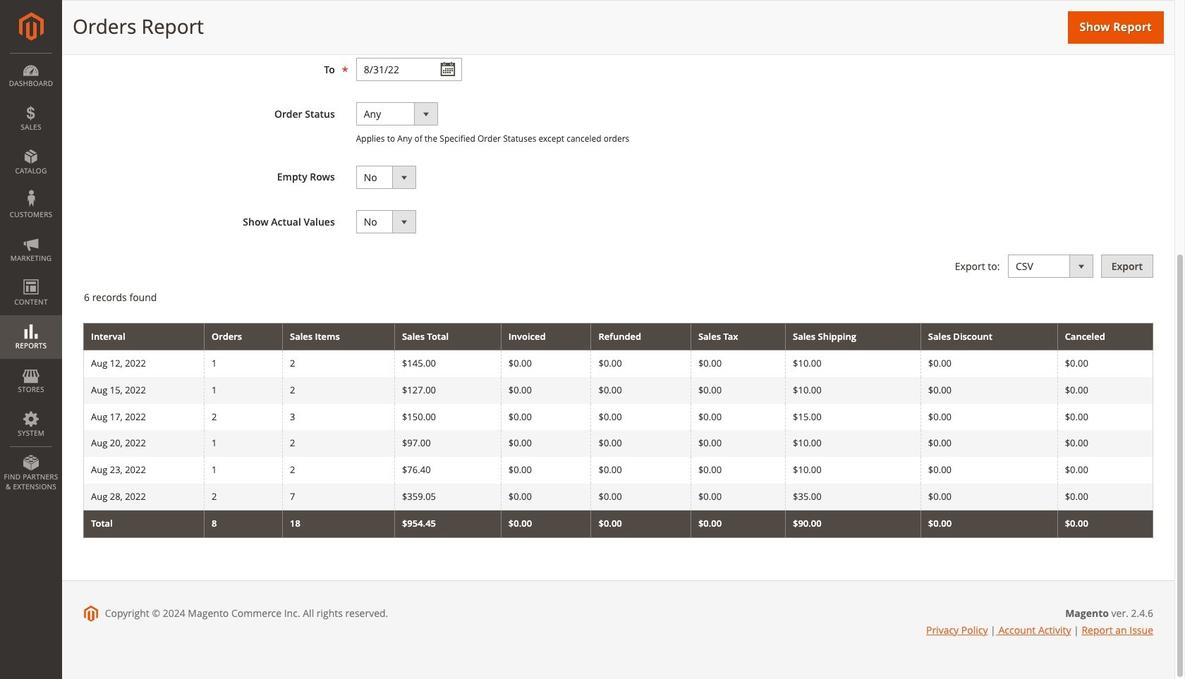 Task type: vqa. For each thing, say whether or not it's contained in the screenshot.
third From text field from right
no



Task type: locate. For each thing, give the bounding box(es) containing it.
menu bar
[[0, 53, 62, 499]]

magento admin panel image
[[19, 12, 43, 41]]

None text field
[[356, 14, 462, 37]]

None text field
[[356, 58, 462, 81]]



